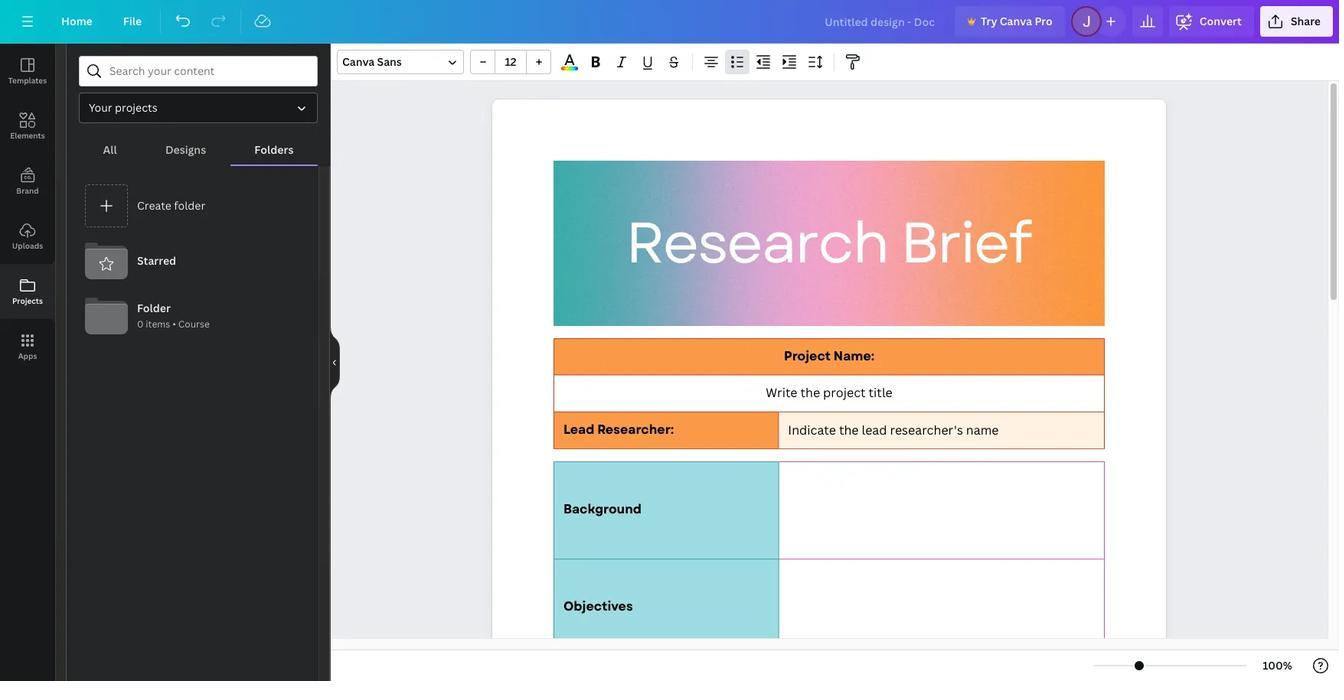 Task type: describe. For each thing, give the bounding box(es) containing it.
projects
[[115, 100, 157, 115]]

projects button
[[0, 264, 55, 319]]

projects
[[12, 296, 43, 306]]

designs button
[[141, 136, 230, 165]]

all button
[[79, 136, 141, 165]]

Research Brief text field
[[492, 100, 1166, 681]]

color range image
[[561, 67, 578, 70]]

sans
[[377, 54, 402, 69]]

share
[[1291, 14, 1321, 28]]

folder
[[137, 301, 171, 316]]

100% button
[[1253, 654, 1302, 678]]

Search your content search field
[[109, 57, 308, 86]]

uploads button
[[0, 209, 55, 264]]

create
[[137, 198, 171, 213]]

canva inside button
[[1000, 14, 1032, 28]]

100%
[[1263, 659, 1292, 673]]

your
[[89, 100, 112, 115]]

elements button
[[0, 99, 55, 154]]

home link
[[49, 6, 105, 37]]

folder
[[174, 198, 205, 213]]

try canva pro button
[[955, 6, 1065, 37]]

starred
[[137, 253, 176, 268]]

items
[[146, 318, 170, 331]]

hide image
[[330, 326, 340, 399]]

folder 0 items • course
[[137, 301, 210, 331]]

file button
[[111, 6, 154, 37]]

create folder
[[137, 198, 205, 213]]

main menu bar
[[0, 0, 1339, 44]]

apps
[[18, 351, 37, 361]]

side panel tab list
[[0, 44, 55, 374]]

canva sans button
[[337, 50, 464, 74]]

templates button
[[0, 44, 55, 99]]

brief
[[901, 202, 1031, 285]]

your projects
[[89, 100, 157, 115]]

designs
[[165, 142, 206, 157]]

brand button
[[0, 154, 55, 209]]

folders button
[[230, 136, 318, 165]]



Task type: vqa. For each thing, say whether or not it's contained in the screenshot.
the 100% dropdown button
yes



Task type: locate. For each thing, give the bounding box(es) containing it.
try
[[981, 14, 997, 28]]

all
[[103, 142, 117, 157]]

starred button
[[79, 234, 306, 289]]

•
[[172, 318, 176, 331]]

canva left sans
[[342, 54, 375, 69]]

group
[[470, 50, 551, 74]]

canva right try
[[1000, 14, 1032, 28]]

canva
[[1000, 14, 1032, 28], [342, 54, 375, 69]]

1 horizontal spatial canva
[[1000, 14, 1032, 28]]

share button
[[1260, 6, 1333, 37]]

Select ownership filter button
[[79, 93, 318, 123]]

– – number field
[[500, 54, 521, 69]]

0
[[137, 318, 144, 331]]

0 horizontal spatial canva
[[342, 54, 375, 69]]

brand
[[16, 185, 39, 196]]

pro
[[1035, 14, 1053, 28]]

create folder button
[[79, 178, 306, 234]]

1 vertical spatial canva
[[342, 54, 375, 69]]

templates
[[8, 75, 47, 86]]

0 vertical spatial canva
[[1000, 14, 1032, 28]]

convert
[[1200, 14, 1242, 28]]

canva inside dropdown button
[[342, 54, 375, 69]]

home
[[61, 14, 92, 28]]

research
[[626, 202, 888, 285]]

research brief
[[626, 202, 1031, 285]]

apps button
[[0, 319, 55, 374]]

uploads
[[12, 240, 43, 251]]

convert button
[[1169, 6, 1254, 37]]

elements
[[10, 130, 45, 141]]

try canva pro
[[981, 14, 1053, 28]]

folders
[[254, 142, 294, 157]]

canva sans
[[342, 54, 402, 69]]

file
[[123, 14, 142, 28]]

Design title text field
[[813, 6, 949, 37]]

course
[[178, 318, 210, 331]]



